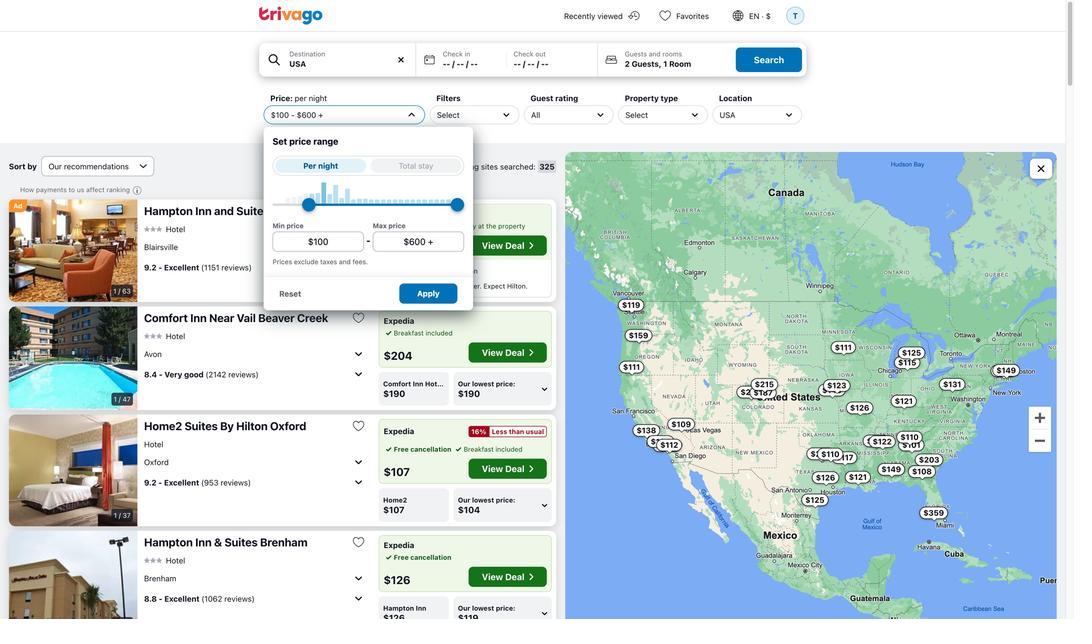 Task type: describe. For each thing, give the bounding box(es) containing it.
37
[[123, 512, 131, 520]]

hampton inn and suites blairsville, pa, (blairsville, usa) image
[[9, 200, 138, 302]]

$190 for comfort inn hotels $190
[[383, 389, 406, 399]]

1 vertical spatial $107
[[384, 465, 410, 479]]

1 cancellation from the top
[[411, 446, 452, 453]]

lowest inside button
[[472, 605, 495, 612]]

$204 inside $204 button
[[741, 388, 762, 397]]

$101
[[903, 440, 921, 450]]

$117
[[836, 453, 854, 462]]

reviews) for and
[[222, 263, 252, 272]]

0 horizontal spatial $126
[[384, 574, 411, 587]]

$359 button
[[920, 507, 949, 519]]

hampton inn image
[[384, 271, 431, 286]]

47
[[123, 395, 131, 403]]

set
[[273, 136, 287, 147]]

prices
[[273, 258, 292, 266]]

price:
[[271, 94, 293, 103]]

avon
[[144, 350, 162, 359]]

good
[[184, 370, 204, 379]]

view deal button for $131
[[469, 236, 547, 256]]

16%
[[472, 428, 487, 436]]

2 slider from the left
[[451, 198, 465, 212]]

ranking
[[107, 186, 130, 194]]

beaver
[[258, 311, 295, 325]]

9.2 - excellent (1151 reviews)
[[144, 263, 252, 272]]

0 vertical spatial hampton inn
[[384, 209, 434, 219]]

0 vertical spatial brenham
[[260, 536, 308, 549]]

8.4 - very good (2142 reviews)
[[144, 370, 259, 379]]

view deal for $131
[[482, 240, 525, 251]]

how payments to us affect ranking button
[[20, 186, 145, 197]]

hotels
[[425, 380, 447, 388]]

lowest for $107
[[472, 496, 495, 504]]

$107 inside button
[[868, 436, 886, 446]]

than
[[509, 428, 525, 436]]

in
[[465, 50, 471, 58]]

how payments to us affect ranking
[[20, 186, 130, 194]]

$
[[767, 11, 771, 21]]

1 / 47
[[114, 395, 131, 403]]

$115 button
[[895, 357, 921, 369]]

view deal for $126
[[482, 572, 525, 582]]

&
[[214, 536, 222, 549]]

per
[[304, 161, 317, 170]]

$108 button
[[909, 466, 936, 478]]

favorites
[[677, 11, 710, 21]]

taxes
[[321, 258, 337, 266]]

hampton inn & suites brenham, (brenham, usa) image
[[9, 531, 138, 619]]

0 vertical spatial breakfast included
[[394, 222, 453, 230]]

property
[[625, 94, 659, 103]]

0 horizontal spatial $126 button
[[813, 472, 840, 484]]

our lowest price: button
[[454, 597, 552, 619]]

Max price number field
[[373, 232, 465, 252]]

Destination field
[[259, 43, 416, 77]]

home2 suites by hilton oxford, (oxford, usa) image
[[9, 415, 138, 527]]

vail
[[237, 311, 256, 325]]

rating
[[556, 94, 579, 103]]

our lowest price: $104
[[458, 496, 516, 515]]

$268
[[811, 449, 832, 459]]

hampton inn inside hampton inn button
[[383, 605, 427, 612]]

$215 button
[[752, 379, 779, 391]]

select for property type
[[626, 110, 649, 119]]

reviews) for &
[[225, 594, 255, 604]]

our inside button
[[458, 605, 471, 612]]

hotel button for home2
[[144, 440, 163, 449]]

clear image
[[396, 55, 406, 65]]

view deal for $204
[[482, 347, 525, 358]]

guest rating
[[531, 94, 579, 103]]

1 vertical spatial $126
[[817, 473, 836, 482]]

0 horizontal spatial $121
[[850, 473, 868, 482]]

1 free from the top
[[394, 446, 409, 453]]

included for middle breakfast included "button"
[[426, 329, 453, 337]]

inn inside button
[[195, 204, 212, 217]]

suites for &
[[225, 536, 258, 549]]

1 for hampton inn and suites blairsville, pa
[[113, 287, 117, 295]]

select for filters
[[437, 110, 460, 119]]

0 vertical spatial breakfast included button
[[384, 221, 453, 231]]

pay
[[465, 222, 477, 230]]

check out -- / -- / --
[[514, 50, 549, 68]]

1 hotel button from the top
[[144, 224, 185, 234]]

deal for $126
[[506, 572, 525, 582]]

at
[[479, 222, 485, 230]]

expect better. expect hilton.
[[438, 282, 528, 290]]

hilton.
[[507, 282, 528, 290]]

0 vertical spatial $121
[[896, 397, 914, 406]]

hotel for hotel button associated with hampton
[[166, 556, 185, 565]]

excellent for &
[[165, 594, 200, 604]]

price: inside button
[[496, 605, 516, 612]]

$112 button
[[657, 439, 683, 452]]

check for check in -- / -- / --
[[443, 50, 463, 58]]

search
[[755, 55, 785, 65]]

our for $204
[[458, 380, 471, 388]]

found:
[[374, 162, 397, 171]]

view for $126
[[482, 572, 503, 582]]

home2 $107
[[383, 496, 407, 515]]

+
[[319, 110, 323, 119]]

affect
[[86, 186, 105, 194]]

less
[[492, 428, 508, 436]]

$239
[[657, 441, 678, 450]]

$101 button
[[899, 439, 925, 451]]

and inside button
[[214, 204, 234, 217]]

breakfast for middle breakfast included "button"
[[394, 329, 424, 337]]

1 horizontal spatial $125
[[903, 348, 922, 358]]

0 vertical spatial included
[[426, 222, 453, 230]]

rooms
[[663, 50, 683, 58]]

and inside guests and rooms 2 guests, 1 room
[[649, 50, 661, 58]]

viewed
[[598, 11, 623, 21]]

excellent for and
[[164, 263, 199, 272]]

hotel for hotel button corresponding to comfort
[[166, 332, 185, 341]]

0 vertical spatial $149 button
[[993, 364, 1021, 377]]

(2142
[[206, 370, 226, 379]]

all
[[532, 110, 541, 119]]

$107 button
[[864, 435, 890, 447]]

booking
[[450, 162, 479, 171]]

hampton inside button
[[144, 204, 193, 217]]

8.8
[[144, 594, 157, 604]]

pay at the property button
[[455, 221, 526, 231]]

blairsville,
[[272, 204, 326, 217]]

$110 for $110 $359
[[901, 433, 920, 442]]

price for set
[[290, 136, 312, 147]]

$215
[[756, 380, 775, 389]]

1 inside guests and rooms 2 guests, 1 room
[[664, 59, 668, 68]]

blairsville
[[144, 242, 178, 252]]

$268 button
[[807, 448, 836, 460]]

hampton inn and suites blairsville, pa button
[[144, 204, 343, 218]]

1 vertical spatial $125 button
[[802, 494, 829, 506]]

max price
[[373, 222, 406, 230]]

$138 button
[[633, 425, 661, 437]]

breakfast for bottommost breakfast included "button"
[[464, 446, 494, 453]]

search button
[[737, 48, 803, 72]]

0 vertical spatial breakfast
[[394, 222, 424, 230]]

1 horizontal spatial $125 button
[[899, 347, 926, 359]]

deal for $204
[[506, 347, 525, 358]]

Destination search field
[[290, 58, 409, 70]]

near
[[209, 311, 235, 325]]

hotel for fourth hotel button from the bottom
[[166, 225, 185, 234]]

set price range
[[273, 136, 339, 147]]

min
[[273, 222, 285, 230]]

$149 for $149 button to the bottom
[[882, 465, 902, 474]]

view for $107
[[482, 464, 503, 474]]

suites inside home2 suites by hilton oxford button
[[185, 420, 218, 433]]

en · $
[[750, 11, 771, 21]]

map region
[[566, 152, 1058, 619]]

price for max
[[389, 222, 406, 230]]

$122
[[873, 437, 892, 446]]

1 / 63
[[113, 287, 131, 295]]

0 horizontal spatial $110 button
[[818, 448, 844, 460]]

view deal for $107
[[482, 464, 525, 474]]

creek
[[297, 311, 329, 325]]

very
[[165, 370, 182, 379]]

0 vertical spatial $110 button
[[897, 431, 923, 444]]

$131 button
[[940, 378, 966, 391]]

1 horizontal spatial $121 button
[[892, 395, 917, 408]]

1 vertical spatial night
[[318, 161, 338, 170]]

$239 button
[[653, 440, 682, 452]]

guests and rooms 2 guests, 1 room
[[625, 50, 692, 68]]

$146 button
[[819, 384, 846, 396]]



Task type: locate. For each thing, give the bounding box(es) containing it.
1 horizontal spatial slider
[[451, 198, 465, 212]]

0 horizontal spatial oxford
[[144, 458, 169, 467]]

0 vertical spatial $125 button
[[899, 347, 926, 359]]

price right the set
[[290, 136, 312, 147]]

$187
[[754, 388, 773, 397]]

1 horizontal spatial $121
[[896, 397, 914, 406]]

excellent for by
[[164, 478, 199, 487]]

per
[[295, 94, 307, 103]]

comfort
[[144, 311, 188, 325], [383, 380, 411, 388]]

$190 for our lowest price: $190
[[458, 389, 480, 399]]

1 vertical spatial free
[[394, 554, 409, 562]]

$151
[[995, 366, 1013, 376]]

hotel button for hampton
[[144, 556, 185, 566]]

included for bottommost breakfast included "button"
[[496, 446, 523, 453]]

pay at the property
[[465, 222, 526, 230]]

1 left 37 at left bottom
[[114, 512, 117, 520]]

hotel button for comfort
[[144, 331, 185, 341]]

our inside our lowest price: $190
[[458, 380, 471, 388]]

our lowest price:
[[458, 605, 516, 612]]

price
[[290, 136, 312, 147], [287, 222, 304, 230], [389, 222, 406, 230]]

$149
[[997, 366, 1017, 375], [882, 465, 902, 474]]

1 vertical spatial price:
[[496, 496, 516, 504]]

$126 up hampton inn button
[[384, 574, 411, 587]]

our inside our lowest price: $104
[[458, 496, 471, 504]]

oxford right hilton
[[270, 420, 307, 433]]

2
[[625, 59, 630, 68]]

1 horizontal spatial $111
[[836, 343, 853, 352]]

1 our from the top
[[458, 380, 471, 388]]

view for $131
[[482, 240, 503, 251]]

1 vertical spatial oxford
[[144, 458, 169, 467]]

and up blairsville button
[[214, 204, 234, 217]]

2 vertical spatial our
[[458, 605, 471, 612]]

1 vertical spatial hampton inn
[[438, 267, 478, 275]]

comfort for comfort inn near vail beaver creek
[[144, 311, 188, 325]]

sort by
[[9, 162, 37, 171]]

comfort inside comfort inn hotels $190
[[383, 380, 411, 388]]

price: for $107
[[496, 496, 516, 504]]

1 price: from the top
[[496, 380, 516, 388]]

4 hotel button from the top
[[144, 556, 185, 566]]

2 vertical spatial price:
[[496, 605, 516, 612]]

expedia for $126
[[384, 541, 415, 550]]

favorites link
[[650, 0, 723, 31]]

reviews) down brenham button
[[225, 594, 255, 604]]

guests,
[[632, 59, 662, 68]]

$110 for $110
[[822, 450, 840, 459]]

0 horizontal spatial $111 button
[[620, 361, 644, 373]]

1 horizontal spatial and
[[339, 258, 351, 266]]

brenham up brenham button
[[260, 536, 308, 549]]

0 vertical spatial $149
[[997, 366, 1017, 375]]

1 $190 from the left
[[383, 389, 406, 399]]

$126 button down $123 button
[[847, 402, 874, 414]]

1 vertical spatial excellent
[[164, 478, 199, 487]]

out
[[536, 50, 546, 58]]

expect left better.
[[438, 282, 459, 290]]

$122 button
[[870, 436, 896, 448]]

2 vertical spatial and
[[339, 258, 351, 266]]

0 horizontal spatial $110
[[822, 450, 840, 459]]

price down blairsville,
[[287, 222, 304, 230]]

$121 button down $115 button at the right
[[892, 395, 917, 408]]

8.4
[[144, 370, 157, 379]]

check left in
[[443, 50, 463, 58]]

1 down rooms
[[664, 59, 668, 68]]

breakfast down apply button
[[394, 329, 424, 337]]

$119
[[623, 301, 641, 310]]

property type
[[625, 94, 679, 103]]

1 9.2 from the top
[[144, 263, 157, 272]]

0 horizontal spatial $104
[[458, 505, 480, 515]]

2 expedia from the top
[[384, 427, 415, 436]]

home2 for home2 $107
[[383, 496, 407, 504]]

1 left 47 on the bottom of the page
[[114, 395, 117, 403]]

1 horizontal spatial $126 button
[[847, 402, 874, 414]]

4 view from the top
[[482, 572, 503, 582]]

avon button
[[144, 345, 366, 363]]

reviews) down avon button
[[229, 370, 259, 379]]

check inside check in -- / -- / --
[[443, 50, 463, 58]]

0 vertical spatial expedia
[[384, 316, 415, 326]]

deal down than
[[506, 464, 525, 474]]

and up guests,
[[649, 50, 661, 58]]

2 9.2 from the top
[[144, 478, 157, 487]]

0 vertical spatial cancellation
[[411, 446, 452, 453]]

select down property
[[626, 110, 649, 119]]

included down 16% less than usual
[[496, 446, 523, 453]]

4 view deal button from the top
[[469, 567, 547, 587]]

view deal up our lowest price: button
[[482, 572, 525, 582]]

1 vertical spatial $149
[[882, 465, 902, 474]]

usa
[[720, 110, 736, 119]]

0 vertical spatial $111 button
[[832, 341, 856, 354]]

1 vertical spatial $149 button
[[878, 464, 906, 476]]

excellent left (953
[[164, 478, 199, 487]]

2 vertical spatial expedia
[[384, 541, 415, 550]]

1 for comfort inn near vail beaver creek
[[114, 395, 117, 403]]

price: inside our lowest price: $190
[[496, 380, 516, 388]]

3 view from the top
[[482, 464, 503, 474]]

$107 inside 'home2 $107'
[[383, 505, 405, 515]]

3 our from the top
[[458, 605, 471, 612]]

1 vertical spatial $204
[[741, 388, 762, 397]]

1 vertical spatial home2
[[383, 496, 407, 504]]

1 vertical spatial and
[[214, 204, 234, 217]]

2 our from the top
[[458, 496, 471, 504]]

slider left pa
[[303, 198, 316, 212]]

1 horizontal spatial $204
[[741, 388, 762, 397]]

breakfast included button down the 16%
[[454, 444, 523, 454]]

breakfast included for bottommost breakfast included "button"
[[464, 446, 523, 453]]

suites inside hampton inn and suites blairsville, pa button
[[237, 204, 270, 217]]

deal for $131
[[506, 240, 525, 251]]

1 vertical spatial suites
[[185, 420, 218, 433]]

$111 button down $159 button
[[620, 361, 644, 373]]

included down apply button
[[426, 329, 453, 337]]

2 view deal from the top
[[482, 347, 525, 358]]

2 price: from the top
[[496, 496, 516, 504]]

4 deal from the top
[[506, 572, 525, 582]]

$121 down $115 button at the right
[[896, 397, 914, 406]]

0 vertical spatial our
[[458, 380, 471, 388]]

3 deal from the top
[[506, 464, 525, 474]]

$203 button
[[916, 454, 944, 466]]

home2
[[144, 420, 182, 433], [383, 496, 407, 504]]

deal down 'property'
[[506, 240, 525, 251]]

reviews) right (1151 on the top left of page
[[222, 263, 252, 272]]

$125 down $268 button
[[806, 495, 825, 505]]

2 view deal button from the top
[[469, 343, 547, 363]]

$131
[[384, 242, 409, 255], [944, 380, 962, 389]]

$190 inside comfort inn hotels $190
[[383, 389, 406, 399]]

recently viewed
[[565, 11, 623, 21]]

1 vertical spatial brenham
[[144, 574, 176, 583]]

1 lowest from the top
[[472, 380, 495, 388]]

1 horizontal spatial $111 button
[[832, 341, 856, 354]]

3 price: from the top
[[496, 605, 516, 612]]

deal up our lowest price: button
[[506, 572, 525, 582]]

breakfast down the 16%
[[464, 446, 494, 453]]

1 expedia from the top
[[384, 316, 415, 326]]

1 deal from the top
[[506, 240, 525, 251]]

0 horizontal spatial $121 button
[[846, 471, 872, 484]]

0 horizontal spatial $204
[[384, 349, 413, 362]]

reviews)
[[222, 263, 252, 272], [229, 370, 259, 379], [221, 478, 251, 487], [225, 594, 255, 604]]

1 horizontal spatial oxford
[[270, 420, 307, 433]]

2 free from the top
[[394, 554, 409, 562]]

pa
[[328, 204, 343, 217]]

0 vertical spatial $204
[[384, 349, 413, 362]]

1 horizontal spatial select
[[626, 110, 649, 119]]

lowest
[[472, 380, 495, 388], [472, 496, 495, 504], [472, 605, 495, 612]]

and
[[649, 50, 661, 58], [214, 204, 234, 217], [339, 258, 351, 266]]

view deal button down 16% less than usual
[[469, 459, 547, 479]]

1 slider from the left
[[303, 198, 316, 212]]

$104
[[651, 437, 671, 446], [458, 505, 480, 515]]

view deal button for $204
[[469, 343, 547, 363]]

$203
[[920, 455, 940, 465]]

view for $204
[[482, 347, 503, 358]]

breakfast included down less
[[464, 446, 523, 453]]

$126 down $268 button
[[817, 473, 836, 482]]

deal for $107
[[506, 464, 525, 474]]

1 horizontal spatial $110
[[901, 433, 920, 442]]

brenham
[[260, 536, 308, 549], [144, 574, 176, 583]]

1 horizontal spatial brenham
[[260, 536, 308, 549]]

$126 button down $268 button
[[813, 472, 840, 484]]

$109
[[672, 420, 692, 429]]

0 vertical spatial excellent
[[164, 263, 199, 272]]

$111 up the $123
[[836, 343, 853, 352]]

3 view deal button from the top
[[469, 459, 547, 479]]

3 hotel button from the top
[[144, 440, 163, 449]]

check for check out -- / -- / --
[[514, 50, 534, 58]]

1 horizontal spatial $190
[[458, 389, 480, 399]]

$359
[[924, 508, 945, 518]]

0 vertical spatial $126
[[851, 403, 870, 413]]

price: for $204
[[496, 380, 516, 388]]

1 vertical spatial included
[[426, 329, 453, 337]]

0 horizontal spatial home2
[[144, 420, 182, 433]]

expect
[[438, 282, 459, 290], [484, 282, 506, 290]]

1 vertical spatial lowest
[[472, 496, 495, 504]]

cancellation
[[411, 446, 452, 453], [411, 554, 452, 562]]

stay
[[419, 161, 434, 170]]

9.2 for hampton inn and suites blairsville, pa
[[144, 263, 157, 272]]

view deal down less
[[482, 464, 525, 474]]

2 vertical spatial $107
[[383, 505, 405, 515]]

slider down "booking" at the top of page
[[451, 198, 465, 212]]

select down filters
[[437, 110, 460, 119]]

0 vertical spatial $131
[[384, 242, 409, 255]]

2 vertical spatial $126
[[384, 574, 411, 587]]

deal up our lowest price: $190
[[506, 347, 525, 358]]

1 left 63
[[113, 287, 117, 295]]

$112
[[661, 441, 679, 450]]

1 vertical spatial $104
[[458, 505, 480, 515]]

2 check from the left
[[514, 50, 534, 58]]

home2 for home2 suites by hilton oxford
[[144, 420, 182, 433]]

1 view from the top
[[482, 240, 503, 251]]

view
[[482, 240, 503, 251], [482, 347, 503, 358], [482, 464, 503, 474], [482, 572, 503, 582]]

home2 suites by hilton oxford button
[[144, 419, 343, 433]]

our
[[458, 380, 471, 388], [458, 496, 471, 504], [458, 605, 471, 612]]

expect left hilton.
[[484, 282, 506, 290]]

view deal button for $107
[[469, 459, 547, 479]]

2 vertical spatial excellent
[[165, 594, 200, 604]]

1 vertical spatial expedia
[[384, 427, 415, 436]]

view up our lowest price: $104
[[482, 464, 503, 474]]

2 vertical spatial suites
[[225, 536, 258, 549]]

·
[[762, 11, 764, 21]]

$111 for right $111 button
[[836, 343, 853, 352]]

per night
[[304, 161, 338, 170]]

2 free cancellation from the top
[[394, 554, 452, 562]]

comfort left hotels
[[383, 380, 411, 388]]

view up our lowest price: $190
[[482, 347, 503, 358]]

brenham up 8.8
[[144, 574, 176, 583]]

$125 up $115
[[903, 348, 922, 358]]

$111 for the bottom $111 button
[[624, 363, 641, 372]]

2 horizontal spatial and
[[649, 50, 661, 58]]

$600
[[297, 110, 316, 119]]

expedia down 'home2 $107'
[[384, 541, 415, 550]]

view deal button
[[469, 236, 547, 256], [469, 343, 547, 363], [469, 459, 547, 479], [469, 567, 547, 587]]

0 horizontal spatial expect
[[438, 282, 459, 290]]

recently
[[565, 11, 596, 21]]

2 vertical spatial breakfast included button
[[454, 444, 523, 454]]

usual
[[526, 428, 544, 436]]

price right the max on the top
[[389, 222, 406, 230]]

included up max price number field
[[426, 222, 453, 230]]

suites right &
[[225, 536, 258, 549]]

0 vertical spatial $110
[[901, 433, 920, 442]]

view deal button down 'property'
[[469, 236, 547, 256]]

expedia down comfort inn hotels $190
[[384, 427, 415, 436]]

1 free cancellation button from the top
[[384, 444, 452, 454]]

0 vertical spatial night
[[309, 94, 327, 103]]

0 vertical spatial free cancellation
[[394, 446, 452, 453]]

3 view deal from the top
[[482, 464, 525, 474]]

reviews) right (953
[[221, 478, 251, 487]]

9.2 for home2 suites by hilton oxford
[[144, 478, 157, 487]]

and left fees. at the left top of the page
[[339, 258, 351, 266]]

price for min
[[287, 222, 304, 230]]

breakfast included button down apply button
[[384, 328, 453, 338]]

1 select from the left
[[437, 110, 460, 119]]

view down the
[[482, 240, 503, 251]]

$107
[[868, 436, 886, 446], [384, 465, 410, 479], [383, 505, 405, 515]]

lowest inside our lowest price: $104
[[472, 496, 495, 504]]

2 free cancellation button from the top
[[384, 553, 452, 563]]

comfort inn near vail beaver creek button
[[144, 311, 343, 325]]

slider
[[303, 198, 316, 212], [451, 198, 465, 212]]

inn inside comfort inn hotels $190
[[413, 380, 424, 388]]

1 horizontal spatial $110 button
[[897, 431, 923, 444]]

lowest for $204
[[472, 380, 495, 388]]

0 vertical spatial $111
[[836, 343, 853, 352]]

oxford up 9.2 - excellent (953 reviews)
[[144, 458, 169, 467]]

suites for and
[[237, 204, 270, 217]]

suites inside hampton inn & suites brenham button
[[225, 536, 258, 549]]

1 horizontal spatial $104
[[651, 437, 671, 446]]

our for $107
[[458, 496, 471, 504]]

1 vertical spatial 9.2
[[144, 478, 157, 487]]

$131 inside button
[[944, 380, 962, 389]]

hampton
[[144, 204, 193, 217], [384, 209, 420, 219], [438, 267, 467, 275], [144, 536, 193, 549], [383, 605, 414, 612]]

0 horizontal spatial select
[[437, 110, 460, 119]]

0 horizontal spatial $149 button
[[878, 464, 906, 476]]

hampton inn button
[[379, 597, 449, 619]]

1 vertical spatial breakfast included button
[[384, 328, 453, 338]]

check inside check out -- / -- / --
[[514, 50, 534, 58]]

Min price number field
[[273, 232, 364, 252]]

check left out
[[514, 50, 534, 58]]

reviews) for by
[[221, 478, 251, 487]]

$110
[[901, 433, 920, 442], [822, 450, 840, 459]]

2 lowest from the top
[[472, 496, 495, 504]]

1 for home2 suites by hilton oxford
[[114, 512, 117, 520]]

2 deal from the top
[[506, 347, 525, 358]]

check in -- / -- / --
[[443, 50, 478, 68]]

3 lowest from the top
[[472, 605, 495, 612]]

1 view deal from the top
[[482, 240, 525, 251]]

view deal button for $126
[[469, 567, 547, 587]]

comfort inside comfort inn near vail beaver creek button
[[144, 311, 188, 325]]

$108
[[913, 467, 933, 476]]

night up +
[[309, 94, 327, 103]]

1 vertical spatial $125
[[806, 495, 825, 505]]

$126 down $123 button
[[851, 403, 870, 413]]

comfort up avon
[[144, 311, 188, 325]]

4 view deal from the top
[[482, 572, 525, 582]]

2 vertical spatial breakfast
[[464, 446, 494, 453]]

view up our lowest price:
[[482, 572, 503, 582]]

1 vertical spatial $111 button
[[620, 361, 644, 373]]

0 horizontal spatial comfort
[[144, 311, 188, 325]]

1 view deal button from the top
[[469, 236, 547, 256]]

view deal
[[482, 240, 525, 251], [482, 347, 525, 358], [482, 464, 525, 474], [482, 572, 525, 582]]

$110 inside '$110 $359'
[[901, 433, 920, 442]]

1 vertical spatial our
[[458, 496, 471, 504]]

$190 inside our lowest price: $190
[[458, 389, 480, 399]]

2 hotel button from the top
[[144, 331, 185, 341]]

suites
[[237, 204, 270, 217], [185, 420, 218, 433], [225, 536, 258, 549]]

0 horizontal spatial $131
[[384, 242, 409, 255]]

lowest inside our lowest price: $190
[[472, 380, 495, 388]]

1 vertical spatial $110 button
[[818, 448, 844, 460]]

expedia for $204
[[384, 316, 415, 326]]

fees.
[[353, 258, 368, 266]]

0 horizontal spatial and
[[214, 204, 234, 217]]

breakfast included
[[394, 222, 453, 230], [394, 329, 453, 337], [464, 446, 523, 453]]

1 horizontal spatial comfort
[[383, 380, 411, 388]]

$104 inside our lowest price: $104
[[458, 505, 480, 515]]

t
[[793, 11, 799, 20]]

prices exclude taxes and fees.
[[273, 258, 368, 266]]

how
[[20, 186, 34, 194]]

(953
[[201, 478, 219, 487]]

$159 button
[[625, 329, 653, 342]]

1 free cancellation from the top
[[394, 446, 452, 453]]

2 $190 from the left
[[458, 389, 480, 399]]

2 select from the left
[[626, 110, 649, 119]]

view deal button up our lowest price: button
[[469, 567, 547, 587]]

$121 button down $117 button
[[846, 471, 872, 484]]

view deal up our lowest price: $190
[[482, 347, 525, 358]]

2 view from the top
[[482, 347, 503, 358]]

3 expedia from the top
[[384, 541, 415, 550]]

1 check from the left
[[443, 50, 463, 58]]

0 horizontal spatial $125
[[806, 495, 825, 505]]

0 vertical spatial comfort
[[144, 311, 188, 325]]

0 horizontal spatial $190
[[383, 389, 406, 399]]

breakfast included down apply button
[[394, 329, 453, 337]]

$111 button up the $123
[[832, 341, 856, 354]]

comfort for comfort inn hotels $190
[[383, 380, 411, 388]]

price: per night
[[271, 94, 327, 103]]

(1151
[[201, 263, 220, 272]]

1 vertical spatial free cancellation
[[394, 554, 452, 562]]

expedia down apply button
[[384, 316, 415, 326]]

/
[[453, 59, 455, 68], [466, 59, 469, 68], [523, 59, 526, 68], [537, 59, 540, 68], [118, 287, 120, 295], [119, 395, 121, 403], [119, 512, 121, 520]]

1 vertical spatial cancellation
[[411, 554, 452, 562]]

0 horizontal spatial $111
[[624, 363, 641, 372]]

breakfast up max price number field
[[394, 222, 424, 230]]

1 horizontal spatial $131
[[944, 380, 962, 389]]

breakfast included up max price number field
[[394, 222, 453, 230]]

view deal down pay at the property
[[482, 240, 525, 251]]

1 vertical spatial breakfast
[[394, 329, 424, 337]]

reset
[[280, 289, 301, 298]]

night right 'per'
[[318, 161, 338, 170]]

$111 down $159 button
[[624, 363, 641, 372]]

0 vertical spatial $107
[[868, 436, 886, 446]]

1 expect from the left
[[438, 282, 459, 290]]

excellent left (1151 on the top left of page
[[164, 263, 199, 272]]

0 vertical spatial $126 button
[[847, 402, 874, 414]]

comfort inn hotels $190
[[383, 380, 447, 399]]

1 vertical spatial comfort
[[383, 380, 411, 388]]

price: inside our lowest price: $104
[[496, 496, 516, 504]]

better.
[[461, 282, 482, 290]]

total stay
[[399, 161, 434, 170]]

home2 inside button
[[144, 420, 182, 433]]

deal
[[506, 240, 525, 251], [506, 347, 525, 358], [506, 464, 525, 474], [506, 572, 525, 582]]

breakfast included for middle breakfast included "button"
[[394, 329, 453, 337]]

comfort inn near vail beaver creek, (avon, usa) image
[[9, 307, 138, 410]]

$100 - $600 +
[[271, 110, 323, 119]]

breakfast
[[394, 222, 424, 230], [394, 329, 424, 337], [464, 446, 494, 453]]

2 horizontal spatial $126
[[851, 403, 870, 413]]

2 expect from the left
[[484, 282, 506, 290]]

$187 button
[[750, 387, 777, 399]]

trivago logo image
[[259, 7, 323, 25]]

free cancellation button
[[384, 444, 452, 454], [384, 553, 452, 563]]

$121 down $117 button
[[850, 473, 868, 482]]

oxford
[[270, 420, 307, 433], [144, 458, 169, 467]]

view deal button up our lowest price: $190
[[469, 343, 547, 363]]

0 vertical spatial oxford
[[270, 420, 307, 433]]

suites up blairsville button
[[237, 204, 270, 217]]

$104 inside button
[[651, 437, 671, 446]]

excellent left (1062
[[165, 594, 200, 604]]

exclude
[[294, 258, 319, 266]]

searched:
[[501, 162, 536, 171]]

2 cancellation from the top
[[411, 554, 452, 562]]

$123
[[828, 381, 847, 390]]

room
[[670, 59, 692, 68]]

sites
[[481, 162, 498, 171]]

hampton inn & suites brenham
[[144, 536, 308, 549]]

breakfast included button up max price number field
[[384, 221, 453, 231]]

$149 for top $149 button
[[997, 366, 1017, 375]]

suites left 'by'
[[185, 420, 218, 433]]

$100
[[271, 110, 289, 119]]

included
[[426, 222, 453, 230], [426, 329, 453, 337], [496, 446, 523, 453]]

$111
[[836, 343, 853, 352], [624, 363, 641, 372]]



Task type: vqa. For each thing, say whether or not it's contained in the screenshot.


